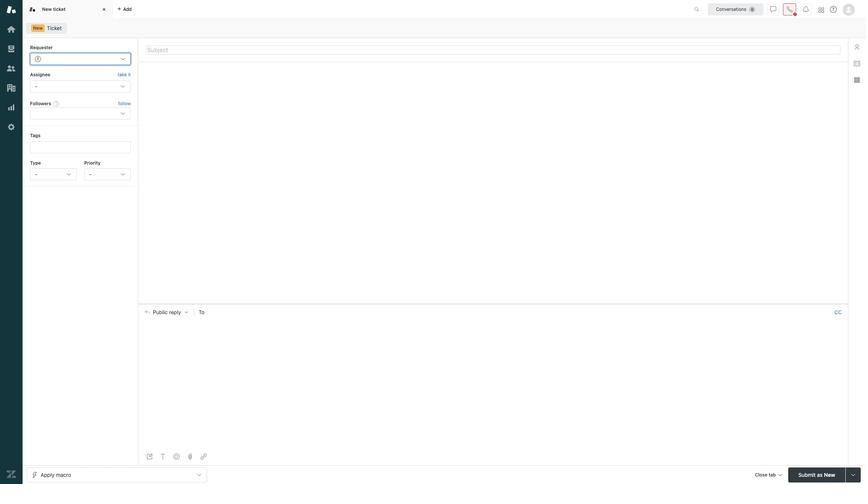 Task type: vqa. For each thing, say whether or not it's contained in the screenshot.
NEW TICKET
yes



Task type: describe. For each thing, give the bounding box(es) containing it.
insert emojis image
[[174, 454, 180, 460]]

take it
[[118, 72, 131, 78]]

- inside assignee "element"
[[35, 83, 37, 89]]

knowledge image
[[854, 61, 860, 67]]

submit
[[799, 472, 816, 478]]

format text image
[[160, 454, 166, 460]]

cc button
[[835, 309, 842, 316]]

take
[[118, 72, 127, 78]]

- button for priority
[[84, 168, 131, 180]]

as
[[817, 472, 823, 478]]

follow
[[118, 101, 131, 106]]

public reply
[[153, 309, 181, 315]]

close tab button
[[752, 467, 786, 484]]

zendesk support image
[[6, 5, 16, 15]]

draft mode image
[[147, 454, 153, 460]]

tags
[[30, 133, 41, 138]]

tab
[[769, 472, 776, 478]]

admin image
[[6, 122, 16, 132]]

close tab
[[755, 472, 776, 478]]

add attachment image
[[187, 454, 193, 460]]

zendesk image
[[6, 469, 16, 479]]

type
[[30, 160, 41, 166]]

requester element
[[30, 53, 131, 65]]

reporting image
[[6, 103, 16, 112]]

add button
[[113, 0, 136, 18]]

- button for type
[[30, 168, 77, 180]]

priority
[[84, 160, 101, 166]]

new for new
[[33, 25, 43, 31]]



Task type: locate. For each thing, give the bounding box(es) containing it.
minimize composer image
[[490, 301, 496, 307]]

assignee
[[30, 72, 50, 78]]

secondary element
[[23, 21, 866, 36]]

1 - button from the left
[[30, 168, 77, 180]]

followers element
[[30, 108, 131, 120]]

tabs tab list
[[23, 0, 687, 19]]

displays possible ticket submission types image
[[851, 472, 857, 478]]

2 - button from the left
[[84, 168, 131, 180]]

info on adding followers image
[[53, 101, 59, 107]]

apply
[[41, 472, 54, 478]]

add link (cmd k) image
[[201, 454, 207, 460]]

Followers field
[[36, 110, 115, 117]]

follow button
[[118, 100, 131, 107]]

views image
[[6, 44, 16, 54]]

public
[[153, 309, 168, 315]]

customers image
[[6, 64, 16, 73]]

- for type
[[35, 171, 37, 177]]

close image
[[100, 6, 108, 13]]

customer context image
[[854, 44, 860, 50]]

- button down type
[[30, 168, 77, 180]]

new
[[42, 6, 52, 12], [33, 25, 43, 31], [824, 472, 836, 478]]

get started image
[[6, 24, 16, 34]]

1 horizontal spatial - button
[[84, 168, 131, 180]]

ticket
[[53, 6, 66, 12]]

add
[[123, 6, 132, 12]]

assignee element
[[30, 80, 131, 92]]

organizations image
[[6, 83, 16, 93]]

to
[[199, 309, 205, 315]]

submit as new
[[799, 472, 836, 478]]

ticket
[[47, 25, 62, 31]]

reply
[[169, 309, 181, 315]]

- button
[[30, 168, 77, 180], [84, 168, 131, 180]]

2 vertical spatial new
[[824, 472, 836, 478]]

take it button
[[118, 71, 131, 79]]

new inside secondary element
[[33, 25, 43, 31]]

get help image
[[830, 6, 837, 13]]

0 horizontal spatial - button
[[30, 168, 77, 180]]

requester
[[30, 45, 53, 50]]

new inside tab
[[42, 6, 52, 12]]

apply macro
[[41, 472, 71, 478]]

button displays agent's chat status as invisible. image
[[771, 6, 777, 12]]

followers
[[30, 101, 51, 106]]

- button down priority
[[84, 168, 131, 180]]

close
[[755, 472, 768, 478]]

- down type
[[35, 171, 37, 177]]

macro
[[56, 472, 71, 478]]

main element
[[0, 0, 23, 484]]

- down assignee
[[35, 83, 37, 89]]

- down priority
[[89, 171, 92, 177]]

new ticket tab
[[23, 0, 113, 19]]

zendesk products image
[[819, 7, 824, 13]]

new ticket
[[42, 6, 66, 12]]

conversations button
[[708, 3, 764, 15]]

cc
[[835, 309, 842, 315]]

notifications image
[[803, 6, 809, 12]]

- for priority
[[89, 171, 92, 177]]

-
[[35, 83, 37, 89], [35, 171, 37, 177], [89, 171, 92, 177]]

it
[[128, 72, 131, 78]]

0 vertical spatial new
[[42, 6, 52, 12]]

Subject field
[[146, 45, 841, 54]]

apps image
[[854, 77, 860, 83]]

new for new ticket
[[42, 6, 52, 12]]

public reply button
[[139, 304, 194, 320]]

conversations
[[716, 6, 747, 12]]

1 vertical spatial new
[[33, 25, 43, 31]]



